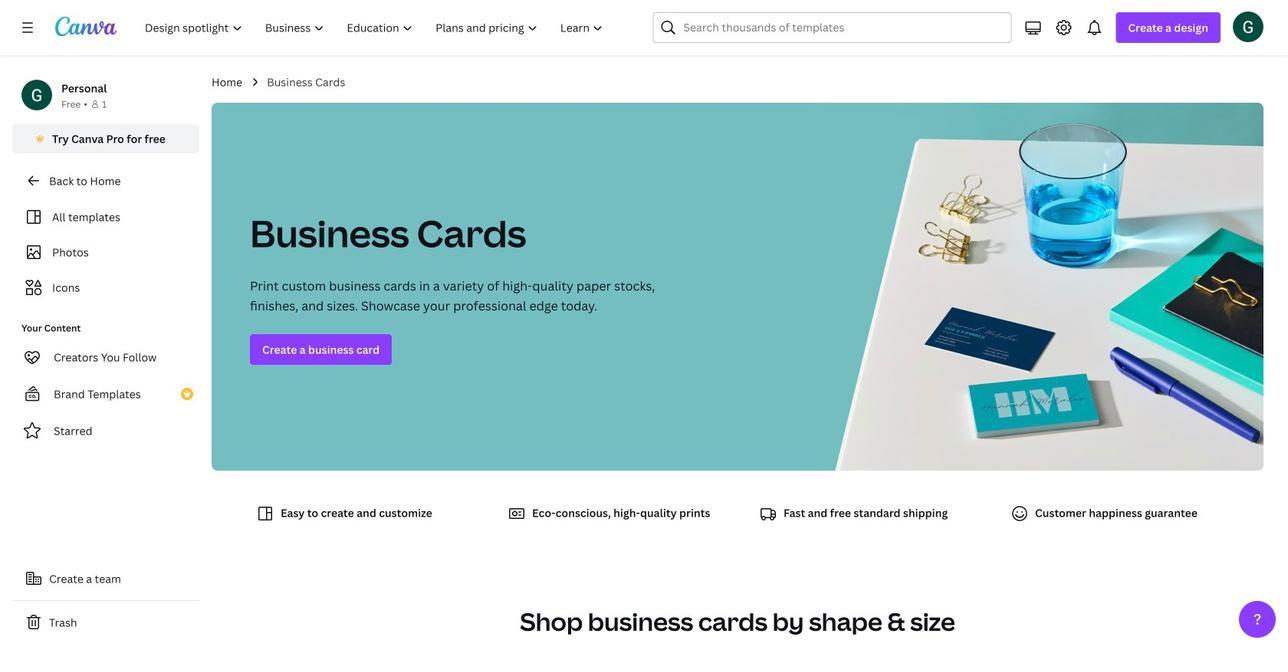 Task type: locate. For each thing, give the bounding box(es) containing it.
None search field
[[653, 12, 1012, 43]]

top level navigation element
[[135, 12, 616, 43]]



Task type: vqa. For each thing, say whether or not it's contained in the screenshot.
the with inside the Yes, Canva's video editor is free to use for everyone. Start creating and editing videos with the help of our easy-to-use, drag-and-drop video editor today
no



Task type: describe. For each thing, give the bounding box(es) containing it.
Search search field
[[683, 13, 1002, 42]]

greg robinson image
[[1233, 11, 1264, 42]]

flat lay of canva business cards on top of a desk image
[[790, 103, 1281, 471]]



